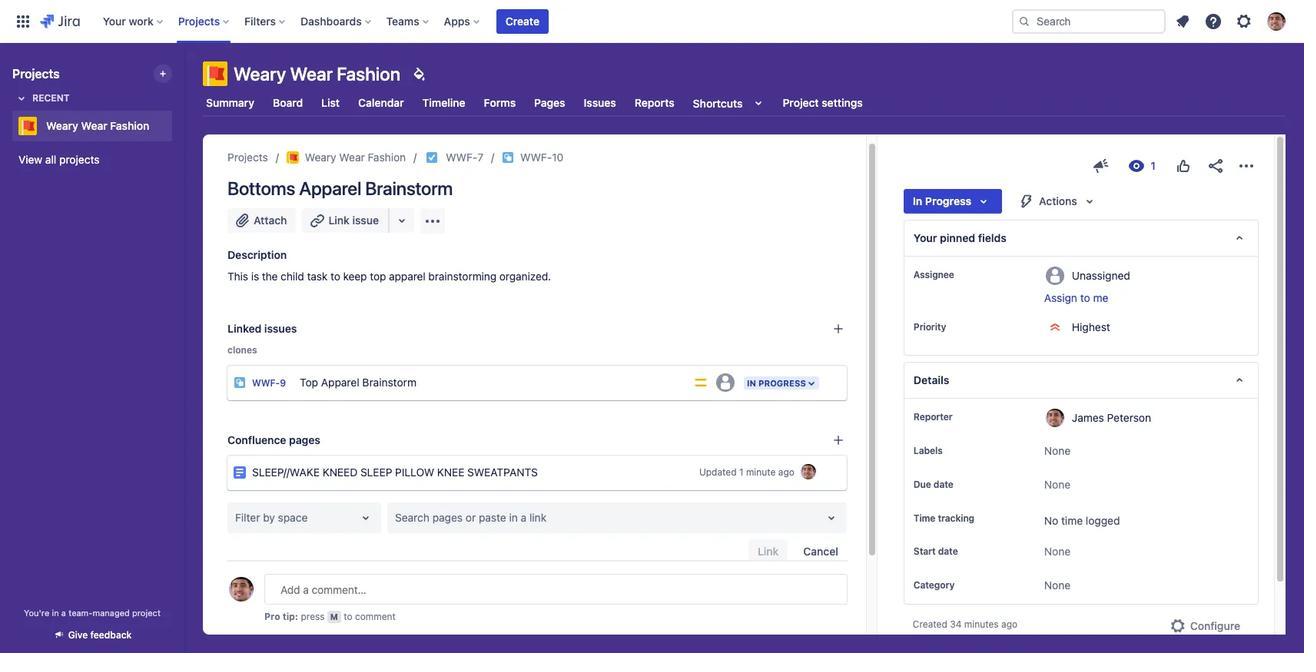 Task type: vqa. For each thing, say whether or not it's contained in the screenshot.
'Link issue' button
yes



Task type: describe. For each thing, give the bounding box(es) containing it.
brainstorm for top apparel brainstorm
[[362, 376, 417, 389]]

forms link
[[481, 89, 519, 117]]

attach button
[[228, 208, 296, 233]]

project settings
[[783, 96, 863, 109]]

1 horizontal spatial in progress
[[913, 195, 972, 208]]

settings
[[822, 96, 863, 109]]

open image
[[357, 509, 375, 527]]

comments button
[[295, 617, 360, 635]]

your profile and settings image
[[1268, 12, 1286, 30]]

create project image
[[157, 68, 169, 80]]

vote options: no one has voted for this issue yet. image
[[1175, 157, 1193, 175]]

weary wear fashion image
[[287, 151, 299, 164]]

1 horizontal spatial knee
[[1027, 458, 1055, 471]]

view all projects link
[[12, 146, 172, 174]]

Search field
[[1013, 9, 1166, 33]]

search image
[[1019, 15, 1031, 27]]

weary for the left weary wear fashion link
[[46, 119, 78, 132]]

0 horizontal spatial pillow
[[395, 466, 435, 479]]

all
[[45, 153, 56, 166]]

date for start date
[[939, 546, 959, 558]]

0 horizontal spatial kneed
[[323, 466, 358, 479]]

wwf- for 10
[[521, 151, 552, 164]]

filters
[[245, 14, 276, 27]]

pro
[[265, 611, 280, 623]]

details
[[914, 374, 950, 387]]

give feedback
[[68, 630, 132, 641]]

weary for weary wear fashion link to the right
[[305, 151, 337, 164]]

your work
[[103, 14, 154, 27]]

10
[[552, 151, 564, 164]]

logged
[[1086, 514, 1121, 527]]

recent
[[32, 92, 70, 104]]

no time logged
[[1045, 514, 1121, 527]]

1 vertical spatial in progress button
[[743, 375, 821, 391]]

due
[[914, 479, 932, 491]]

1 horizontal spatial in
[[509, 511, 518, 524]]

tab list containing summary
[[194, 89, 1296, 117]]

issues link
[[581, 89, 620, 117]]

1 none from the top
[[1045, 444, 1071, 458]]

paste
[[479, 511, 507, 524]]

comments
[[300, 619, 355, 632]]

top apparel brainstorm
[[300, 376, 417, 389]]

cancel
[[804, 545, 839, 558]]

add app image
[[424, 212, 442, 230]]

project
[[132, 608, 161, 618]]

newest first image
[[826, 620, 839, 632]]

forms
[[484, 96, 516, 109]]

link an issue image
[[833, 323, 845, 335]]

you're in a team-managed project
[[24, 608, 161, 618]]

none for category
[[1045, 579, 1071, 592]]

projects
[[59, 153, 100, 166]]

newest first button
[[753, 617, 848, 635]]

actions image
[[1238, 157, 1256, 175]]

appswitcher icon image
[[14, 12, 32, 30]]

wwf-10 link
[[521, 148, 564, 167]]

ago
[[1002, 619, 1018, 631]]

wwf- for 9
[[252, 378, 280, 389]]

apparel for top
[[321, 376, 360, 389]]

you're
[[24, 608, 49, 618]]

fashion for the left weary wear fashion link
[[110, 119, 150, 132]]

link web pages and more image
[[393, 211, 411, 230]]

collapse recent projects image
[[12, 89, 31, 108]]

view all projects
[[18, 153, 100, 166]]

sidebar navigation image
[[168, 62, 201, 92]]

work
[[129, 14, 154, 27]]

none for due date
[[1045, 478, 1071, 491]]

primary element
[[9, 0, 1013, 43]]

0 vertical spatial weary wear fashion
[[234, 63, 401, 85]]

bottoms apparel brainstorm
[[228, 178, 453, 199]]

timeline link
[[420, 89, 469, 117]]

cancel button
[[795, 540, 848, 564]]

issue
[[353, 214, 379, 227]]

time
[[914, 513, 936, 524]]

linked issues
[[228, 322, 297, 335]]

tracking
[[938, 513, 975, 524]]

give feedback button
[[44, 623, 141, 648]]

start
[[914, 546, 936, 558]]

none for start date
[[1045, 545, 1071, 559]]

0 horizontal spatial progress
[[759, 378, 806, 388]]

1 horizontal spatial kneed
[[912, 458, 947, 471]]

actions button
[[1009, 189, 1109, 214]]

profile image of james peterson image
[[229, 577, 254, 602]]

timeline
[[423, 96, 466, 109]]

0 horizontal spatial to
[[331, 270, 341, 283]]

reporter
[[914, 411, 953, 423]]

james peterson
[[1073, 411, 1152, 424]]

1 horizontal spatial in
[[913, 195, 923, 208]]

0 horizontal spatial sleep
[[361, 466, 392, 479]]

settings image
[[1236, 12, 1254, 30]]

bottoms
[[228, 178, 295, 199]]

the
[[262, 270, 278, 283]]

details element
[[904, 362, 1259, 399]]

minutes
[[965, 619, 999, 631]]

configure link
[[1160, 615, 1250, 639]]

due date
[[914, 479, 954, 491]]

top apparel brainstorm link
[[294, 368, 687, 398]]

give feedback image
[[1093, 157, 1111, 175]]

0 horizontal spatial knee
[[437, 466, 465, 479]]

james peterson image
[[801, 464, 816, 480]]

0 horizontal spatial sleep//wake kneed sleep pillow knee sweatpants
[[252, 466, 538, 479]]

banner containing your work
[[0, 0, 1305, 43]]

time
[[1062, 514, 1084, 527]]

created 34 minutes ago updated
[[913, 619, 1018, 648]]

0 vertical spatial in progress button
[[904, 189, 1003, 214]]

assign to me
[[1045, 291, 1109, 304]]

wear for weary wear fashion link to the right
[[339, 151, 365, 164]]

1 vertical spatial in
[[747, 378, 757, 388]]

brainstorm for bottoms apparel brainstorm
[[365, 178, 453, 199]]

filters button
[[240, 9, 291, 33]]

search pages or paste in a link
[[395, 511, 547, 524]]

newest
[[762, 619, 800, 632]]

dashboards button
[[296, 9, 377, 33]]

organized.
[[500, 270, 551, 283]]

no
[[1045, 514, 1059, 527]]

copy link to issue image
[[561, 151, 573, 163]]

view
[[18, 153, 42, 166]]

0 horizontal spatial weary wear fashion link
[[12, 111, 166, 141]]

start date
[[914, 546, 959, 558]]

wwf-7
[[446, 151, 484, 164]]

1 horizontal spatial sleep
[[950, 458, 982, 471]]

press
[[301, 611, 325, 623]]

clones
[[228, 344, 257, 356]]

your work button
[[98, 9, 169, 33]]

your pinned fields
[[914, 231, 1007, 245]]

labels
[[914, 445, 943, 457]]

filter by space
[[235, 511, 308, 524]]



Task type: locate. For each thing, give the bounding box(es) containing it.
0 vertical spatial a
[[521, 511, 527, 524]]

apparel
[[389, 270, 426, 283]]

sleep up open image
[[361, 466, 392, 479]]

None text field
[[235, 511, 238, 526]]

add to starred image
[[168, 117, 186, 135]]

unassigned
[[1073, 269, 1131, 282]]

wwf- right task "icon" in the left of the page
[[446, 151, 478, 164]]

0 horizontal spatial in
[[747, 378, 757, 388]]

date right 'due' at the bottom of page
[[934, 479, 954, 491]]

apparel up the link
[[299, 178, 362, 199]]

weary down recent
[[46, 119, 78, 132]]

2 vertical spatial wear
[[339, 151, 365, 164]]

0 vertical spatial your
[[103, 14, 126, 27]]

Add a comment… field
[[265, 574, 848, 605]]

assignee unpin image
[[958, 269, 970, 281]]

your pinned fields element
[[904, 220, 1259, 257]]

0 vertical spatial weary wear fashion link
[[12, 111, 166, 141]]

projects for projects link
[[228, 151, 268, 164]]

1 horizontal spatial sweatpants
[[1058, 458, 1129, 471]]

calendar
[[358, 96, 404, 109]]

apparel right top
[[321, 376, 360, 389]]

sweatpants up paste
[[468, 466, 538, 479]]

wwf-9
[[252, 378, 286, 389]]

7
[[478, 151, 484, 164]]

1 horizontal spatial weary wear fashion link
[[287, 148, 406, 167]]

1 vertical spatial fashion
[[110, 119, 150, 132]]

sleep//wake down link a confluence page icon
[[841, 458, 909, 471]]

description
[[228, 248, 287, 261]]

0 vertical spatial date
[[934, 479, 954, 491]]

pages right confluence
[[289, 434, 321, 447]]

pages for confluence
[[289, 434, 321, 447]]

dashboards
[[301, 14, 362, 27]]

0 horizontal spatial wwf-
[[252, 378, 280, 389]]

0 vertical spatial apparel
[[299, 178, 362, 199]]

0 horizontal spatial pages
[[289, 434, 321, 447]]

date
[[934, 479, 954, 491], [939, 546, 959, 558]]

activity
[[228, 597, 267, 611]]

first
[[803, 619, 823, 632]]

to inside button
[[1081, 291, 1091, 304]]

1 horizontal spatial your
[[914, 231, 938, 245]]

sleep//wake down confluence pages
[[252, 466, 320, 479]]

0 horizontal spatial sweatpants
[[468, 466, 538, 479]]

priority: medium image
[[694, 375, 709, 391]]

0 vertical spatial wear
[[290, 63, 333, 85]]

1 vertical spatial wear
[[81, 119, 107, 132]]

0 horizontal spatial in
[[52, 608, 59, 618]]

james
[[1073, 411, 1105, 424]]

0 horizontal spatial in progress button
[[743, 375, 821, 391]]

4 none from the top
[[1045, 579, 1071, 592]]

your left work
[[103, 14, 126, 27]]

weary
[[234, 63, 286, 85], [46, 119, 78, 132], [305, 151, 337, 164]]

wwf- right the 'issue type: sub-task' icon
[[252, 378, 280, 389]]

jira image
[[40, 12, 80, 30], [40, 12, 80, 30]]

to right 'task'
[[331, 270, 341, 283]]

wear up the bottoms apparel brainstorm in the left of the page
[[339, 151, 365, 164]]

0 vertical spatial weary
[[234, 63, 286, 85]]

link
[[530, 511, 547, 524]]

0 vertical spatial progress
[[926, 195, 972, 208]]

your left pinned on the top
[[914, 231, 938, 245]]

all button
[[267, 617, 289, 635]]

1 vertical spatial your
[[914, 231, 938, 245]]

notifications image
[[1174, 12, 1193, 30]]

shortcuts
[[693, 96, 743, 110]]

reports
[[635, 96, 675, 109]]

pages left or
[[433, 511, 463, 524]]

1 horizontal spatial progress
[[926, 195, 972, 208]]

a
[[521, 511, 527, 524], [61, 608, 66, 618]]

in up your pinned fields
[[913, 195, 923, 208]]

weary wear fashion up view all projects link
[[46, 119, 150, 132]]

in progress up pinned on the top
[[913, 195, 972, 208]]

weary wear fashion link up view all projects link
[[12, 111, 166, 141]]

2 none from the top
[[1045, 478, 1071, 491]]

fashion left task "icon" in the left of the page
[[368, 151, 406, 164]]

by
[[263, 511, 275, 524]]

sleep down labels pin to top icon
[[950, 458, 982, 471]]

1 vertical spatial progress
[[759, 378, 806, 388]]

1 horizontal spatial pages
[[433, 511, 463, 524]]

child
[[281, 270, 304, 283]]

fashion left add to starred icon
[[110, 119, 150, 132]]

help image
[[1205, 12, 1223, 30]]

your for your work
[[103, 14, 126, 27]]

wear for the left weary wear fashion link
[[81, 119, 107, 132]]

sleep//wake kneed sleep pillow knee sweatpants up search at the left bottom
[[252, 466, 538, 479]]

attach
[[254, 214, 287, 227]]

1 horizontal spatial pillow
[[985, 458, 1024, 471]]

date right start
[[939, 546, 959, 558]]

projects inside projects dropdown button
[[178, 14, 220, 27]]

link a confluence page image
[[833, 434, 845, 447]]

summary link
[[203, 89, 258, 117]]

wear up list
[[290, 63, 333, 85]]

log
[[452, 619, 468, 632]]

category
[[914, 580, 955, 592]]

top
[[370, 270, 386, 283]]

1 horizontal spatial a
[[521, 511, 527, 524]]

1 horizontal spatial in progress button
[[904, 189, 1003, 214]]

0 vertical spatial pages
[[289, 434, 321, 447]]

link issue button
[[303, 208, 390, 233]]

in progress button
[[904, 189, 1003, 214], [743, 375, 821, 391]]

projects
[[178, 14, 220, 27], [12, 67, 60, 81], [228, 151, 268, 164]]

to right m
[[344, 611, 353, 623]]

your inside dropdown button
[[103, 14, 126, 27]]

is
[[251, 270, 259, 283]]

0 horizontal spatial weary
[[46, 119, 78, 132]]

0 vertical spatial projects
[[178, 14, 220, 27]]

tab list
[[194, 89, 1296, 117]]

1 vertical spatial pages
[[433, 511, 463, 524]]

0 vertical spatial in progress
[[913, 195, 972, 208]]

1 horizontal spatial sleep//wake kneed sleep pillow knee sweatpants
[[841, 458, 1129, 471]]

in right paste
[[509, 511, 518, 524]]

weary wear fashion up the bottoms apparel brainstorm in the left of the page
[[305, 151, 406, 164]]

task image
[[426, 151, 438, 164]]

projects for projects dropdown button
[[178, 14, 220, 27]]

0 vertical spatial in
[[913, 195, 923, 208]]

space
[[278, 511, 308, 524]]

2 vertical spatial to
[[344, 611, 353, 623]]

project settings link
[[780, 89, 866, 117]]

menu bar containing all
[[264, 617, 475, 635]]

to left me at right
[[1081, 291, 1091, 304]]

summary
[[206, 96, 254, 109]]

2 horizontal spatial projects
[[228, 151, 268, 164]]

list
[[322, 96, 340, 109]]

1 vertical spatial weary wear fashion link
[[287, 148, 406, 167]]

history button
[[366, 617, 412, 635]]

knee up search pages or paste in a link
[[437, 466, 465, 479]]

issue type: sub-task image
[[234, 377, 246, 389]]

0 vertical spatial in
[[509, 511, 518, 524]]

apparel for bottoms
[[299, 178, 362, 199]]

1 vertical spatial date
[[939, 546, 959, 558]]

link issue
[[329, 214, 379, 227]]

1 vertical spatial weary wear fashion
[[46, 119, 150, 132]]

projects right work
[[178, 14, 220, 27]]

assign to me button
[[1045, 291, 1243, 306]]

sleep//wake kneed sleep pillow knee sweatpants link
[[234, 458, 1129, 488], [252, 466, 538, 479]]

0 vertical spatial fashion
[[337, 63, 401, 85]]

sleep//wake kneed sleep pillow knee sweatpants down labels pin to top icon
[[841, 458, 1129, 471]]

confluence pages
[[228, 434, 321, 447]]

calendar link
[[355, 89, 407, 117]]

sweatpants down james
[[1058, 458, 1129, 471]]

0 horizontal spatial a
[[61, 608, 66, 618]]

1 horizontal spatial wear
[[290, 63, 333, 85]]

projects up recent
[[12, 67, 60, 81]]

brainstorming
[[429, 270, 497, 283]]

1 horizontal spatial sleep//wake
[[841, 458, 909, 471]]

1 horizontal spatial to
[[344, 611, 353, 623]]

34
[[951, 619, 962, 631]]

0 horizontal spatial wear
[[81, 119, 107, 132]]

filter
[[235, 511, 260, 524]]

comment
[[355, 611, 396, 623]]

work
[[423, 619, 449, 632]]

weary wear fashion link
[[12, 111, 166, 141], [287, 148, 406, 167]]

show:
[[228, 619, 258, 632]]

1 horizontal spatial weary
[[234, 63, 286, 85]]

2 vertical spatial projects
[[228, 151, 268, 164]]

apps
[[444, 14, 470, 27]]

in progress right priority: medium icon
[[747, 378, 806, 388]]

to
[[331, 270, 341, 283], [1081, 291, 1091, 304], [344, 611, 353, 623]]

0 horizontal spatial in progress
[[747, 378, 806, 388]]

a left link
[[521, 511, 527, 524]]

create button
[[497, 9, 549, 33]]

0 vertical spatial to
[[331, 270, 341, 283]]

weary right weary wear fashion 'icon'
[[305, 151, 337, 164]]

weary wear fashion up list
[[234, 63, 401, 85]]

kneed down labels
[[912, 458, 947, 471]]

weary up "board" at top left
[[234, 63, 286, 85]]

banner
[[0, 0, 1305, 43]]

time tracking
[[914, 513, 975, 524]]

None text field
[[395, 511, 398, 526]]

sleep//wake kneed sleep pillow knee sweatpants
[[841, 458, 1129, 471], [252, 466, 538, 479]]

pages for search
[[433, 511, 463, 524]]

list link
[[318, 89, 343, 117]]

wwf- for 7
[[446, 151, 478, 164]]

fashion up calendar
[[337, 63, 401, 85]]

2 horizontal spatial weary
[[305, 151, 337, 164]]

pinned
[[940, 231, 976, 245]]

wwf-7 link
[[446, 148, 484, 167]]

set background color image
[[410, 65, 428, 83]]

your
[[103, 14, 126, 27], [914, 231, 938, 245]]

1 vertical spatial weary
[[46, 119, 78, 132]]

pages
[[289, 434, 321, 447], [433, 511, 463, 524]]

1 vertical spatial in
[[52, 608, 59, 618]]

1 vertical spatial in progress
[[747, 378, 806, 388]]

open image
[[823, 509, 841, 527]]

a left team- in the bottom of the page
[[61, 608, 66, 618]]

this is the child task to keep top apparel brainstorming organized.
[[228, 270, 551, 283]]

this
[[228, 270, 248, 283]]

teams button
[[382, 9, 435, 33]]

highest
[[1073, 321, 1111, 334]]

kneed up open image
[[323, 466, 358, 479]]

history
[[371, 619, 407, 632]]

weary wear fashion link up the bottoms apparel brainstorm in the left of the page
[[287, 148, 406, 167]]

3 none from the top
[[1045, 545, 1071, 559]]

pages
[[535, 96, 566, 109]]

2 vertical spatial weary
[[305, 151, 337, 164]]

assign
[[1045, 291, 1078, 304]]

knee up no at the right bottom of page
[[1027, 458, 1055, 471]]

me
[[1094, 291, 1109, 304]]

0 horizontal spatial your
[[103, 14, 126, 27]]

0 horizontal spatial sleep//wake
[[252, 466, 320, 479]]

2 vertical spatial fashion
[[368, 151, 406, 164]]

0 horizontal spatial projects
[[12, 67, 60, 81]]

1 horizontal spatial projects
[[178, 14, 220, 27]]

your for your pinned fields
[[914, 231, 938, 245]]

or
[[466, 511, 476, 524]]

work log
[[423, 619, 468, 632]]

wear up view all projects link
[[81, 119, 107, 132]]

updated
[[913, 636, 951, 648]]

fields
[[979, 231, 1007, 245]]

search
[[395, 511, 430, 524]]

feedback
[[90, 630, 132, 641]]

none
[[1045, 444, 1071, 458], [1045, 478, 1071, 491], [1045, 545, 1071, 559], [1045, 579, 1071, 592]]

9
[[280, 378, 286, 389]]

2 horizontal spatial to
[[1081, 291, 1091, 304]]

projects up bottoms
[[228, 151, 268, 164]]

in right priority: medium icon
[[747, 378, 757, 388]]

2 horizontal spatial wwf-
[[521, 151, 552, 164]]

1 vertical spatial a
[[61, 608, 66, 618]]

1 vertical spatial to
[[1081, 291, 1091, 304]]

in progress
[[913, 195, 972, 208], [747, 378, 806, 388]]

labels pin to top image
[[946, 445, 959, 458]]

tip:
[[283, 611, 298, 623]]

wwf- right sub task image
[[521, 151, 552, 164]]

1 vertical spatial apparel
[[321, 376, 360, 389]]

2 vertical spatial weary wear fashion
[[305, 151, 406, 164]]

progress
[[926, 195, 972, 208], [759, 378, 806, 388]]

menu bar
[[264, 617, 475, 635]]

2 horizontal spatial wear
[[339, 151, 365, 164]]

1 vertical spatial projects
[[12, 67, 60, 81]]

0 vertical spatial brainstorm
[[365, 178, 453, 199]]

projects button
[[174, 9, 235, 33]]

1 vertical spatial brainstorm
[[362, 376, 417, 389]]

share image
[[1207, 157, 1226, 175]]

wwf-10
[[521, 151, 564, 164]]

top
[[300, 376, 318, 389]]

pages link
[[531, 89, 569, 117]]

in right you're
[[52, 608, 59, 618]]

1 horizontal spatial wwf-
[[446, 151, 478, 164]]

date for due date
[[934, 479, 954, 491]]

fashion for weary wear fashion link to the right
[[368, 151, 406, 164]]

sub task image
[[502, 151, 515, 164]]

assignee
[[914, 269, 955, 281]]



